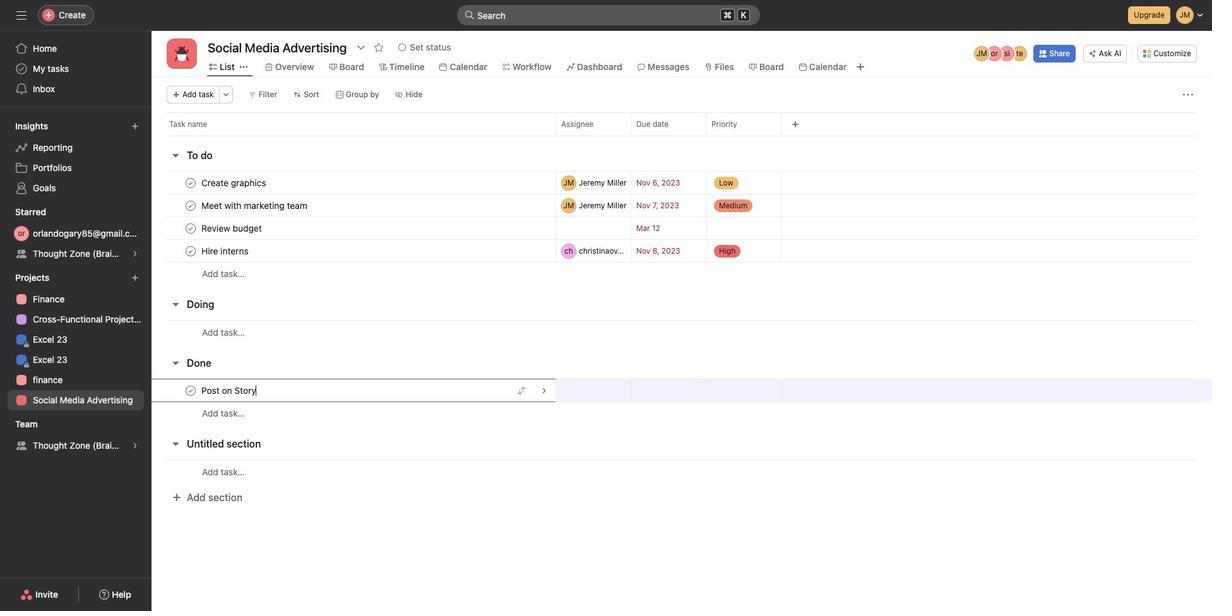 Task type: describe. For each thing, give the bounding box(es) containing it.
task name text field for post on story cell
[[199, 384, 260, 397]]

move tasks between sections image
[[518, 387, 525, 394]]

new insights image
[[131, 122, 139, 130]]

task name text field for mark complete option within review budget cell
[[199, 222, 266, 235]]

prominent image
[[465, 10, 475, 20]]

tab actions image
[[240, 63, 247, 71]]

collapse task list for this group image for header done tree grid
[[170, 358, 181, 368]]

review budget cell
[[152, 217, 556, 240]]

mark complete checkbox for task name text box in 'create graphics' cell
[[183, 175, 198, 190]]

task name text field for mark complete option within meet with marketing team cell
[[199, 199, 311, 212]]

task name text field for hire interns cell
[[199, 245, 252, 257]]

mark complete checkbox for review budget cell
[[183, 221, 198, 236]]

add tab image
[[856, 62, 866, 72]]

header to do tree grid
[[152, 171, 1212, 285]]

show options image
[[356, 42, 366, 52]]

insights element
[[0, 115, 152, 201]]

details image
[[540, 387, 548, 394]]

hide sidebar image
[[16, 10, 27, 20]]

teams element
[[0, 413, 152, 458]]

hire interns cell
[[152, 239, 556, 263]]

Search tasks, projects, and more text field
[[457, 5, 760, 25]]

see details, thought zone (brainstorm space) image
[[131, 250, 139, 258]]

2 collapse task list for this group image from the top
[[170, 299, 181, 309]]

more actions image
[[1183, 90, 1193, 100]]

mark complete checkbox for task name text field inside hire interns cell
[[183, 243, 198, 259]]

meet with marketing team cell
[[152, 194, 556, 217]]

more actions image
[[222, 91, 230, 98]]



Task type: vqa. For each thing, say whether or not it's contained in the screenshot.
My for My tasks link
no



Task type: locate. For each thing, give the bounding box(es) containing it.
2 vertical spatial mark complete checkbox
[[183, 383, 198, 398]]

mark complete image
[[183, 175, 198, 190], [183, 198, 198, 213], [183, 243, 198, 259]]

1 mark complete checkbox from the top
[[183, 198, 198, 213]]

1 task name text field from the top
[[199, 245, 252, 257]]

Mark complete checkbox
[[183, 198, 198, 213], [183, 221, 198, 236], [183, 383, 198, 398]]

bug image
[[174, 46, 189, 61]]

mark complete checkbox for post on story cell
[[183, 383, 198, 398]]

Task name text field
[[199, 176, 270, 189], [199, 199, 311, 212], [199, 222, 266, 235]]

3 mark complete checkbox from the top
[[183, 383, 198, 398]]

2 vertical spatial collapse task list for this group image
[[170, 358, 181, 368]]

1 mark complete image from the top
[[183, 175, 198, 190]]

Task name text field
[[199, 245, 252, 257], [199, 384, 260, 397]]

new project or portfolio image
[[131, 274, 139, 282]]

add field image
[[792, 121, 799, 128]]

3 collapse task list for this group image from the top
[[170, 358, 181, 368]]

None field
[[457, 5, 760, 25]]

mark complete image for task name text box in 'create graphics' cell
[[183, 175, 198, 190]]

task name text field inside meet with marketing team cell
[[199, 199, 311, 212]]

task name text field inside post on story cell
[[199, 384, 260, 397]]

None text field
[[205, 36, 350, 59]]

mark complete checkbox inside 'create graphics' cell
[[183, 175, 198, 190]]

task name text field inside hire interns cell
[[199, 245, 252, 257]]

1 vertical spatial mark complete image
[[183, 198, 198, 213]]

2 vertical spatial mark complete image
[[183, 243, 198, 259]]

mark complete image for mark complete option within the post on story cell
[[183, 383, 198, 398]]

1 mark complete checkbox from the top
[[183, 175, 198, 190]]

mark complete checkbox for meet with marketing team cell
[[183, 198, 198, 213]]

task name text field inside 'create graphics' cell
[[199, 176, 270, 189]]

2 task name text field from the top
[[199, 384, 260, 397]]

post on story cell
[[152, 379, 556, 402]]

collapse task list for this group image
[[170, 439, 181, 449]]

0 vertical spatial task name text field
[[199, 245, 252, 257]]

3 task name text field from the top
[[199, 222, 266, 235]]

mark complete checkbox inside post on story cell
[[183, 383, 198, 398]]

create graphics cell
[[152, 171, 556, 194]]

mark complete image inside 'create graphics' cell
[[183, 175, 198, 190]]

starred element
[[0, 201, 152, 266]]

0 vertical spatial mark complete checkbox
[[183, 175, 198, 190]]

mark complete image inside hire interns cell
[[183, 243, 198, 259]]

row
[[152, 112, 1212, 136], [167, 135, 1197, 136], [152, 171, 1212, 194], [152, 194, 1212, 217], [152, 217, 1212, 240], [152, 239, 1212, 263], [152, 262, 1212, 285], [152, 320, 1212, 344], [152, 379, 1212, 402], [152, 402, 1212, 425], [152, 460, 1212, 484]]

0 vertical spatial collapse task list for this group image
[[170, 150, 181, 160]]

2 mark complete image from the top
[[183, 383, 198, 398]]

see details, thought zone (brainstorm space) image
[[131, 442, 139, 450]]

1 task name text field from the top
[[199, 176, 270, 189]]

2 mark complete checkbox from the top
[[183, 221, 198, 236]]

2 task name text field from the top
[[199, 199, 311, 212]]

mark complete checkbox inside review budget cell
[[183, 221, 198, 236]]

add to starred image
[[374, 42, 384, 52]]

1 collapse task list for this group image from the top
[[170, 150, 181, 160]]

mark complete image
[[183, 221, 198, 236], [183, 383, 198, 398]]

mark complete checkbox inside meet with marketing team cell
[[183, 198, 198, 213]]

1 mark complete image from the top
[[183, 221, 198, 236]]

global element
[[0, 31, 152, 107]]

mark complete image for task name text field inside hire interns cell
[[183, 243, 198, 259]]

mark complete checkbox inside hire interns cell
[[183, 243, 198, 259]]

Mark complete checkbox
[[183, 175, 198, 190], [183, 243, 198, 259]]

2 vertical spatial task name text field
[[199, 222, 266, 235]]

3 mark complete image from the top
[[183, 243, 198, 259]]

mark complete image inside meet with marketing team cell
[[183, 198, 198, 213]]

1 vertical spatial collapse task list for this group image
[[170, 299, 181, 309]]

task name text field inside review budget cell
[[199, 222, 266, 235]]

2 mark complete checkbox from the top
[[183, 243, 198, 259]]

1 vertical spatial mark complete checkbox
[[183, 221, 198, 236]]

0 vertical spatial mark complete image
[[183, 221, 198, 236]]

0 vertical spatial mark complete checkbox
[[183, 198, 198, 213]]

mark complete image for mark complete option within review budget cell
[[183, 221, 198, 236]]

header done tree grid
[[152, 379, 1212, 425]]

0 vertical spatial task name text field
[[199, 176, 270, 189]]

1 vertical spatial mark complete checkbox
[[183, 243, 198, 259]]

collapse task list for this group image
[[170, 150, 181, 160], [170, 299, 181, 309], [170, 358, 181, 368]]

mark complete image inside review budget cell
[[183, 221, 198, 236]]

0 vertical spatial mark complete image
[[183, 175, 198, 190]]

1 vertical spatial task name text field
[[199, 199, 311, 212]]

1 vertical spatial task name text field
[[199, 384, 260, 397]]

collapse task list for this group image for header to do tree grid
[[170, 150, 181, 160]]

2 mark complete image from the top
[[183, 198, 198, 213]]

mark complete image for task name text box inside meet with marketing team cell
[[183, 198, 198, 213]]

1 vertical spatial mark complete image
[[183, 383, 198, 398]]

projects element
[[0, 266, 152, 413]]



